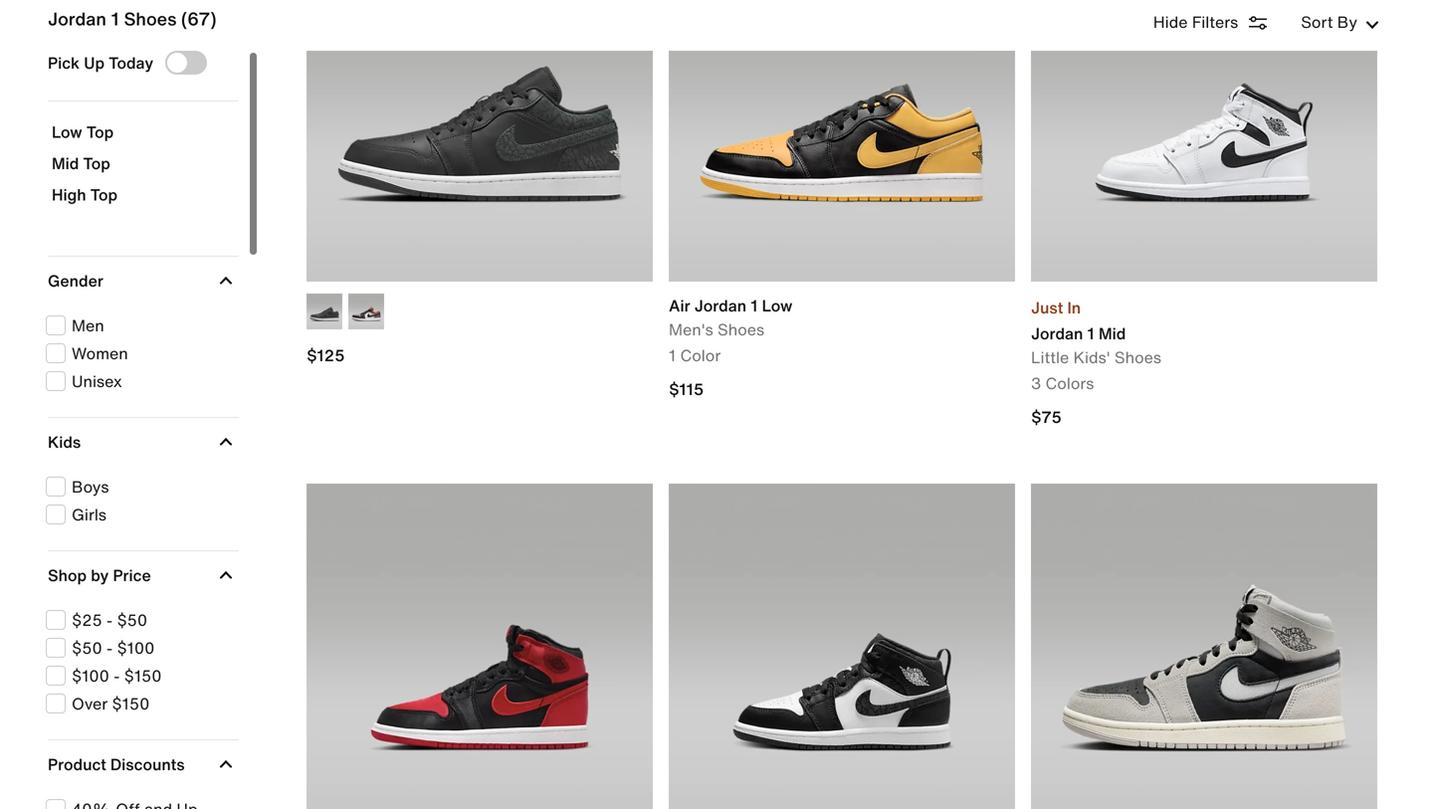 Task type: describe. For each thing, give the bounding box(es) containing it.
air jordan 1 zoom cmft 2 women's shoes image
[[1032, 484, 1378, 810]]

0 vertical spatial $150
[[124, 664, 162, 688]]

pick
[[48, 51, 80, 75]]

kids
[[48, 430, 81, 454]]

low top mid top high top
[[52, 120, 118, 207]]

by
[[1338, 10, 1358, 34]]

gender
[[48, 269, 103, 293]]

jordan 1 retro high og little kids' shoes image
[[307, 484, 653, 810]]

Filter for 40% Off and Up button
[[46, 797, 233, 810]]

hide filters
[[1154, 10, 1239, 34]]

shop by price group
[[44, 608, 239, 716]]

over
[[72, 692, 108, 716]]

women
[[72, 341, 128, 365]]

hide filters button
[[1154, 9, 1296, 35]]

jordan 1 mid se little kids' shoes image
[[669, 484, 1016, 810]]

gender group
[[44, 313, 239, 393]]

$50 - $100
[[72, 636, 155, 660]]

shoes inside just in jordan 1 mid little kids' shoes
[[1115, 346, 1162, 369]]

(67)
[[181, 5, 217, 32]]

$100 - $150
[[72, 664, 162, 688]]

product
[[48, 753, 106, 777]]

0 horizontal spatial $50
[[72, 636, 102, 660]]

1 inside air jordan 1 low men's shoes
[[751, 294, 758, 318]]

just
[[1032, 296, 1064, 320]]

mid top link
[[52, 151, 235, 184]]

chevron image for product discounts
[[219, 758, 233, 772]]

1 inside just in jordan 1 mid little kids' shoes
[[1088, 322, 1095, 346]]

filter ds image
[[1247, 11, 1271, 35]]

product discounts
[[48, 753, 185, 777]]

sort by button
[[1296, 10, 1386, 34]]

shop
[[48, 563, 87, 587]]

Filter for $100 - $150 button
[[46, 664, 233, 688]]

jordan 1 shoes (67)
[[48, 5, 217, 32]]

Filter for $25 - $50 button
[[46, 608, 233, 632]]

$125
[[307, 344, 345, 367]]

0 horizontal spatial shoes
[[124, 5, 177, 32]]

sort by element
[[1154, 8, 1386, 36]]

1 vertical spatial $150
[[112, 692, 150, 716]]

kids'
[[1074, 346, 1111, 369]]

- for $25
[[107, 608, 113, 632]]

unisex
[[72, 369, 122, 393]]

men's shoes link
[[669, 318, 793, 342]]



Task type: vqa. For each thing, say whether or not it's contained in the screenshot.
Kids'
yes



Task type: locate. For each thing, give the bounding box(es) containing it.
1 vertical spatial $100
[[72, 664, 109, 688]]

0 vertical spatial mid
[[52, 151, 79, 175]]

filters
[[1193, 10, 1239, 34]]

shoes inside air jordan 1 low men's shoes
[[718, 318, 765, 342]]

jordan 1 mid link
[[1032, 322, 1162, 346]]

jordan down just
[[1032, 322, 1084, 346]]

product discounts button
[[48, 741, 235, 788]]

hide
[[1154, 10, 1189, 34]]

chevron image right discounts
[[219, 758, 233, 772]]

0 vertical spatial top
[[86, 120, 114, 144]]

0 vertical spatial shoes
[[124, 5, 177, 32]]

2 vertical spatial -
[[114, 664, 120, 688]]

- down $50 - $100
[[114, 664, 120, 688]]

chevron image inside gender dropdown button
[[219, 274, 233, 288]]

jordan right air
[[695, 294, 747, 318]]

Filter for Unisex button
[[46, 369, 233, 393]]

chevron image inside the kids dropdown button
[[219, 435, 233, 449]]

shoes right men's
[[718, 318, 765, 342]]

chevron image inside product discounts dropdown button
[[219, 758, 233, 772]]

by
[[91, 563, 109, 587]]

2 vertical spatial top
[[90, 183, 118, 207]]

chevron image for gender
[[219, 274, 233, 288]]

jordan inside air jordan 1 low men's shoes
[[695, 294, 747, 318]]

2 vertical spatial 1
[[1088, 322, 1095, 346]]

0 vertical spatial 1
[[111, 5, 119, 32]]

low up high
[[52, 120, 82, 144]]

low
[[52, 120, 82, 144], [762, 294, 793, 318]]

Filter for Women checkbox
[[46, 341, 233, 365]]

- down $25 - $50
[[107, 636, 113, 660]]

low right men's
[[762, 294, 793, 318]]

1 vertical spatial -
[[107, 636, 113, 660]]

1 horizontal spatial $50
[[117, 608, 148, 632]]

$50
[[117, 608, 148, 632], [72, 636, 102, 660]]

2 vertical spatial shoes
[[1115, 346, 1162, 369]]

0 vertical spatial jordan
[[48, 5, 106, 32]]

0 horizontal spatial mid
[[52, 151, 79, 175]]

top up high
[[83, 151, 110, 175]]

$100 down $25 - $50 'button'
[[117, 636, 155, 660]]

chevron image right by
[[1366, 18, 1380, 32]]

$150 down filter for $50 - $100 button
[[124, 664, 162, 688]]

1 horizontal spatial shoes
[[718, 318, 765, 342]]

2 horizontal spatial 1
[[1088, 322, 1095, 346]]

high top link
[[52, 183, 235, 216]]

gender button
[[48, 257, 235, 304]]

Filter for $50 - $100 button
[[46, 636, 233, 660]]

filter for {text} element
[[44, 51, 239, 810]]

2 horizontal spatial jordan
[[1032, 322, 1084, 346]]

- for $100
[[114, 664, 120, 688]]

$115 link
[[669, 377, 1016, 401], [669, 377, 709, 401]]

top right high
[[90, 183, 118, 207]]

1 vertical spatial shoes
[[718, 318, 765, 342]]

1 vertical spatial jordan
[[695, 294, 747, 318]]

chevron image for sort by
[[1366, 18, 1380, 32]]

1 vertical spatial $50
[[72, 636, 102, 660]]

$25
[[72, 608, 102, 632]]

pick up today
[[48, 51, 153, 75]]

Filter for Over $150 button
[[46, 692, 233, 716]]

high
[[52, 183, 86, 207]]

just in jordan 1 mid little kids' shoes
[[1032, 296, 1162, 369]]

kids button
[[48, 418, 235, 466]]

1 vertical spatial low
[[762, 294, 793, 318]]

-
[[107, 608, 113, 632], [107, 636, 113, 660], [114, 664, 120, 688]]

chevron image
[[1366, 18, 1380, 32], [219, 274, 233, 288], [219, 435, 233, 449], [219, 758, 233, 772]]

mid inside just in jordan 1 mid little kids' shoes
[[1099, 322, 1127, 346]]

$100
[[117, 636, 155, 660], [72, 664, 109, 688]]

1 vertical spatial mid
[[1099, 322, 1127, 346]]

up
[[84, 51, 105, 75]]

0 horizontal spatial 1
[[111, 5, 119, 32]]

today
[[109, 51, 153, 75]]

Filter for Men checkbox
[[46, 313, 233, 337]]

air jordan 1 low se men's shoes image
[[307, 0, 653, 282]]

0 horizontal spatial $100
[[72, 664, 109, 688]]

$100 up over
[[72, 664, 109, 688]]

$125 link
[[307, 344, 653, 367], [307, 344, 350, 367]]

$115
[[669, 377, 704, 401]]

- for $50
[[107, 636, 113, 660]]

discounts
[[110, 753, 185, 777]]

sort by
[[1302, 10, 1358, 34]]

chevron image
[[219, 568, 233, 582]]

low inside low top mid top high top
[[52, 120, 82, 144]]

off noir/white/black/black image
[[307, 294, 343, 330]]

shop by price
[[48, 563, 151, 587]]

1 horizontal spatial jordan
[[695, 294, 747, 318]]

1 vertical spatial 1
[[751, 294, 758, 318]]

mid inside low top mid top high top
[[52, 151, 79, 175]]

sort
[[1302, 10, 1334, 34]]

chevron image up boys option at the bottom left
[[219, 435, 233, 449]]

kids group
[[44, 475, 239, 527]]

boys
[[72, 475, 109, 499]]

shoes right kids'
[[1115, 346, 1162, 369]]

$150
[[124, 664, 162, 688], [112, 692, 150, 716]]

air jordan 1 low link
[[669, 294, 793, 318]]

2 vertical spatial jordan
[[1032, 322, 1084, 346]]

top
[[86, 120, 114, 144], [83, 151, 110, 175], [90, 183, 118, 207]]

top up mid top link
[[86, 120, 114, 144]]

low inside air jordan 1 low men's shoes
[[762, 294, 793, 318]]

jordan 1 mid little kids' shoes image
[[1032, 0, 1378, 282]]

$75 link
[[1032, 405, 1378, 429], [1032, 405, 1067, 429]]

0 vertical spatial $50
[[117, 608, 148, 632]]

jordan
[[48, 5, 106, 32], [695, 294, 747, 318], [1032, 322, 1084, 346]]

little kids' shoes link
[[1032, 346, 1162, 369]]

little
[[1032, 346, 1070, 369]]

$50 up filter for $50 - $100 button
[[117, 608, 148, 632]]

Filter for Boys checkbox
[[46, 475, 233, 499]]

mid
[[52, 151, 79, 175], [1099, 322, 1127, 346]]

1
[[111, 5, 119, 32], [751, 294, 758, 318], [1088, 322, 1095, 346]]

0 vertical spatial low
[[52, 120, 82, 144]]

shoes up today
[[124, 5, 177, 32]]

jordan up pick
[[48, 5, 106, 32]]

1 horizontal spatial $100
[[117, 636, 155, 660]]

0 vertical spatial -
[[107, 608, 113, 632]]

white/sky j orange/sky j mauve/black image
[[349, 294, 384, 330]]

0 horizontal spatial jordan
[[48, 5, 106, 32]]

air
[[669, 294, 691, 318]]

air jordan 1 low men's shoes
[[669, 294, 793, 342]]

1 horizontal spatial low
[[762, 294, 793, 318]]

$75
[[1032, 405, 1062, 429]]

men's
[[669, 318, 714, 342]]

in
[[1068, 296, 1082, 320]]

chevron image up "filter for men" option
[[219, 274, 233, 288]]

0 horizontal spatial low
[[52, 120, 82, 144]]

girls
[[72, 503, 106, 527]]

jordan inside just in jordan 1 mid little kids' shoes
[[1032, 322, 1084, 346]]

over $150
[[72, 692, 150, 716]]

men
[[72, 313, 104, 337]]

0 vertical spatial $100
[[117, 636, 155, 660]]

$150 down "$100 - $150" button
[[112, 692, 150, 716]]

shoes
[[124, 5, 177, 32], [718, 318, 765, 342], [1115, 346, 1162, 369]]

chevron image inside sort by dropdown button
[[1366, 18, 1380, 32]]

$50 down $25
[[72, 636, 102, 660]]

2 horizontal spatial shoes
[[1115, 346, 1162, 369]]

- right $25
[[107, 608, 113, 632]]

air jordan 1 low men's shoes image
[[669, 0, 1016, 282]]

low top link
[[52, 120, 235, 153]]

1 horizontal spatial 1
[[751, 294, 758, 318]]

price
[[113, 563, 151, 587]]

chevron image for kids
[[219, 435, 233, 449]]

1 vertical spatial top
[[83, 151, 110, 175]]

Filter for Girls checkbox
[[46, 503, 233, 527]]

$25 - $50
[[72, 608, 148, 632]]

1 horizontal spatial mid
[[1099, 322, 1127, 346]]

shop by price button
[[48, 551, 235, 599]]



